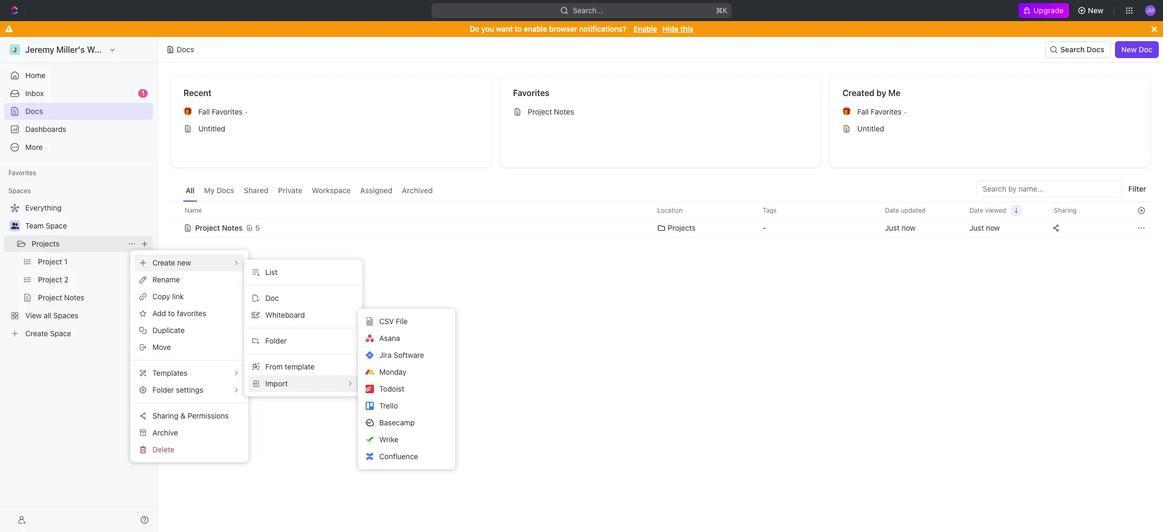 Task type: describe. For each thing, give the bounding box(es) containing it.
1 just now from the left
[[886, 223, 916, 232]]

dashboards link
[[4, 121, 153, 138]]

monday
[[379, 367, 407, 376]]

0 vertical spatial doc
[[1139, 45, 1153, 54]]

assigned button
[[358, 181, 395, 202]]

1 vertical spatial project
[[195, 223, 220, 232]]

favorites inside 'button'
[[8, 169, 36, 177]]

untitled for recent
[[198, 124, 225, 133]]

viewed
[[986, 206, 1007, 214]]

🎁 for created by me
[[843, 108, 852, 116]]

trello
[[379, 401, 398, 410]]

spaces
[[8, 187, 31, 195]]

docs link
[[4, 103, 153, 120]]

created by me
[[843, 88, 901, 98]]

template
[[285, 362, 315, 371]]

created
[[843, 88, 875, 98]]

archived button
[[400, 181, 436, 202]]

copy
[[153, 292, 170, 301]]

duplicate link
[[135, 322, 244, 339]]

1 just from the left
[[886, 223, 900, 232]]

sharing for sharing
[[1055, 206, 1077, 214]]

new doc
[[1122, 45, 1153, 54]]

new for new
[[1089, 6, 1104, 15]]

enable
[[524, 24, 547, 33]]

team space link
[[25, 217, 151, 234]]

fall favorites • for created by me
[[858, 107, 907, 116]]

project notes inside the project notes link
[[528, 107, 574, 116]]

list button
[[249, 264, 358, 281]]

from template
[[265, 362, 315, 371]]

whiteboard button
[[249, 307, 358, 324]]

import
[[265, 379, 288, 388]]

want
[[496, 24, 513, 33]]

create new link
[[135, 254, 244, 271]]

by
[[877, 88, 887, 98]]

doc button
[[249, 290, 358, 307]]

team space
[[25, 221, 67, 230]]

1 now from the left
[[902, 223, 916, 232]]

basecamp button
[[363, 414, 451, 431]]

private button
[[276, 181, 305, 202]]

dashboards
[[25, 125, 66, 134]]

favorites button
[[4, 167, 41, 179]]

recent
[[184, 88, 212, 98]]

folder
[[265, 336, 287, 345]]

file
[[396, 317, 408, 326]]

tags
[[763, 206, 777, 214]]

team
[[25, 221, 44, 230]]

search
[[1061, 45, 1085, 54]]

wrike
[[379, 435, 399, 444]]

space
[[46, 221, 67, 230]]

• for recent
[[245, 107, 248, 116]]

untitled link for recent
[[179, 120, 483, 137]]

date for date viewed
[[970, 206, 984, 214]]

fall favorites • for recent
[[198, 107, 248, 116]]

copy link link
[[135, 288, 244, 305]]

todoist
[[379, 384, 405, 393]]

docs inside tab list
[[217, 186, 234, 195]]

archive
[[153, 428, 178, 437]]

row containing name
[[170, 202, 1151, 219]]

projects link
[[32, 235, 124, 252]]

add to favorites
[[153, 309, 206, 318]]

confluence
[[379, 452, 418, 461]]

do you want to enable browser notifications? enable hide this
[[470, 24, 694, 33]]

archive link
[[135, 424, 244, 441]]

create new
[[153, 258, 191, 267]]

move link
[[135, 339, 244, 356]]

shared button
[[241, 181, 271, 202]]

Search by name... text field
[[983, 181, 1116, 197]]

from template button
[[249, 358, 358, 375]]

1
[[141, 89, 145, 97]]

move
[[153, 343, 171, 352]]

new
[[177, 258, 191, 267]]

docs right 'search'
[[1087, 45, 1105, 54]]

delete
[[153, 445, 175, 454]]

sharing & permissions link
[[135, 407, 244, 424]]

import button
[[249, 375, 358, 392]]

list
[[265, 268, 278, 277]]

browser
[[549, 24, 578, 33]]

enable
[[634, 24, 658, 33]]

project notes inside table
[[195, 223, 243, 232]]

⌘k
[[716, 6, 728, 15]]

upgrade
[[1034, 6, 1064, 15]]

2 just from the left
[[970, 223, 985, 232]]

sharing & permissions
[[153, 411, 229, 420]]

user group image
[[11, 223, 19, 229]]

add to favorites link
[[135, 305, 244, 322]]

from
[[265, 362, 283, 371]]

date updated button
[[879, 202, 932, 219]]

5
[[255, 223, 260, 232]]

updated
[[901, 206, 926, 214]]

do
[[470, 24, 480, 33]]



Task type: vqa. For each thing, say whether or not it's contained in the screenshot.
THE MY DOCS button
yes



Task type: locate. For each thing, give the bounding box(es) containing it.
1 horizontal spatial notes
[[554, 107, 574, 116]]

1 fall favorites • from the left
[[198, 107, 248, 116]]

csv file
[[379, 317, 408, 326]]

• for created by me
[[904, 107, 907, 116]]

-
[[763, 223, 767, 232]]

0 horizontal spatial untitled
[[198, 124, 225, 133]]

whiteboard
[[265, 310, 305, 319]]

date inside button
[[886, 206, 900, 214]]

fall favorites •
[[198, 107, 248, 116], [858, 107, 907, 116]]

1 • from the left
[[245, 107, 248, 116]]

project notes link
[[509, 103, 812, 120]]

new button
[[1074, 2, 1110, 19]]

2 untitled from the left
[[858, 124, 885, 133]]

sharing up archive
[[153, 411, 179, 420]]

delete link
[[135, 441, 244, 458]]

new for new doc
[[1122, 45, 1137, 54]]

shared
[[244, 186, 269, 195]]

notes
[[554, 107, 574, 116], [222, 223, 243, 232]]

create
[[153, 258, 175, 267]]

to right want in the left of the page
[[515, 24, 522, 33]]

0 horizontal spatial to
[[168, 309, 175, 318]]

untitled
[[198, 124, 225, 133], [858, 124, 885, 133]]

0 horizontal spatial date
[[886, 206, 900, 214]]

&
[[181, 411, 186, 420]]

project
[[528, 107, 552, 116], [195, 223, 220, 232]]

permissions
[[188, 411, 229, 420]]

projects inside tree
[[32, 239, 60, 248]]

tree containing team space
[[4, 200, 153, 342]]

just down date viewed
[[970, 223, 985, 232]]

jira software
[[379, 350, 424, 359]]

jira
[[379, 350, 392, 359]]

1 horizontal spatial doc
[[1139, 45, 1153, 54]]

fall favorites • down the recent
[[198, 107, 248, 116]]

1 horizontal spatial projects
[[668, 223, 696, 232]]

date left the viewed
[[970, 206, 984, 214]]

0 horizontal spatial notes
[[222, 223, 243, 232]]

1 horizontal spatial project notes
[[528, 107, 574, 116]]

1 horizontal spatial just now
[[970, 223, 1001, 232]]

1 horizontal spatial •
[[904, 107, 907, 116]]

fall for recent
[[198, 107, 210, 116]]

projects
[[668, 223, 696, 232], [32, 239, 60, 248]]

1 horizontal spatial just
[[970, 223, 985, 232]]

my docs
[[204, 186, 234, 195]]

2 fall favorites • from the left
[[858, 107, 907, 116]]

1 untitled link from the left
[[179, 120, 483, 137]]

rename
[[153, 275, 180, 284]]

new up search docs
[[1089, 6, 1104, 15]]

my
[[204, 186, 215, 195]]

favorites
[[513, 88, 550, 98], [212, 107, 243, 116], [871, 107, 902, 116], [8, 169, 36, 177]]

0 horizontal spatial just
[[886, 223, 900, 232]]

docs right my
[[217, 186, 234, 195]]

search...
[[573, 6, 603, 15]]

2 • from the left
[[904, 107, 907, 116]]

0 vertical spatial project notes
[[528, 107, 574, 116]]

🎁 down created at the top
[[843, 108, 852, 116]]

date
[[886, 206, 900, 214], [970, 206, 984, 214]]

home link
[[4, 67, 153, 84]]

1 horizontal spatial now
[[987, 223, 1001, 232]]

untitled for created by me
[[858, 124, 885, 133]]

my docs button
[[202, 181, 237, 202]]

workspace button
[[309, 181, 354, 202]]

0 horizontal spatial just now
[[886, 223, 916, 232]]

docs inside the sidebar navigation
[[25, 107, 43, 116]]

new inside "button"
[[1089, 6, 1104, 15]]

add
[[153, 309, 166, 318]]

0 horizontal spatial •
[[245, 107, 248, 116]]

row containing project notes
[[170, 217, 1151, 239]]

private
[[278, 186, 303, 195]]

basecamp
[[379, 418, 415, 427]]

docs down inbox
[[25, 107, 43, 116]]

2 untitled link from the left
[[839, 120, 1142, 137]]

fall down created at the top
[[858, 107, 869, 116]]

1 vertical spatial sharing
[[153, 411, 179, 420]]

0 horizontal spatial fall favorites •
[[198, 107, 248, 116]]

0 horizontal spatial sharing
[[153, 411, 179, 420]]

just now down date updated button
[[886, 223, 916, 232]]

sharing for sharing & permissions
[[153, 411, 179, 420]]

🎁
[[184, 108, 192, 116], [843, 108, 852, 116]]

1 🎁 from the left
[[184, 108, 192, 116]]

favorites
[[177, 309, 206, 318]]

you
[[482, 24, 494, 33]]

1 horizontal spatial date
[[970, 206, 984, 214]]

project notes
[[528, 107, 574, 116], [195, 223, 243, 232]]

date for date updated
[[886, 206, 900, 214]]

•
[[245, 107, 248, 116], [904, 107, 907, 116]]

doc
[[1139, 45, 1153, 54], [265, 293, 279, 302]]

new right search docs
[[1122, 45, 1137, 54]]

projects down team space
[[32, 239, 60, 248]]

🎁 down the recent
[[184, 108, 192, 116]]

date inside 'button'
[[970, 206, 984, 214]]

confluence button
[[363, 448, 451, 465]]

1 horizontal spatial to
[[515, 24, 522, 33]]

2 now from the left
[[987, 223, 1001, 232]]

2 row from the top
[[170, 217, 1151, 239]]

now
[[902, 223, 916, 232], [987, 223, 1001, 232]]

archived
[[402, 186, 433, 195]]

inbox
[[25, 89, 44, 98]]

row
[[170, 202, 1151, 219], [170, 217, 1151, 239]]

1 horizontal spatial fall
[[858, 107, 869, 116]]

1 horizontal spatial 🎁
[[843, 108, 852, 116]]

all
[[186, 186, 195, 195]]

table
[[170, 202, 1151, 239]]

name
[[185, 206, 202, 214]]

0 horizontal spatial project
[[195, 223, 220, 232]]

projects down "location"
[[668, 223, 696, 232]]

1 row from the top
[[170, 202, 1151, 219]]

1 vertical spatial projects
[[32, 239, 60, 248]]

search docs
[[1061, 45, 1105, 54]]

1 date from the left
[[886, 206, 900, 214]]

wrike button
[[363, 431, 451, 448]]

0 horizontal spatial project notes
[[195, 223, 243, 232]]

new inside button
[[1122, 45, 1137, 54]]

2 🎁 from the left
[[843, 108, 852, 116]]

hide
[[663, 24, 679, 33]]

2 date from the left
[[970, 206, 984, 214]]

assigned
[[360, 186, 393, 195]]

1 vertical spatial new
[[1122, 45, 1137, 54]]

0 horizontal spatial fall
[[198, 107, 210, 116]]

sharing down search by name... text box
[[1055, 206, 1077, 214]]

1 vertical spatial project notes
[[195, 223, 243, 232]]

link
[[172, 292, 184, 301]]

tab list
[[183, 181, 436, 202]]

1 vertical spatial doc
[[265, 293, 279, 302]]

todoist button
[[363, 381, 451, 397]]

0 vertical spatial project
[[528, 107, 552, 116]]

1 vertical spatial to
[[168, 309, 175, 318]]

date viewed button
[[964, 202, 1023, 219]]

new doc button
[[1116, 41, 1160, 58]]

0 horizontal spatial now
[[902, 223, 916, 232]]

0 vertical spatial projects
[[668, 223, 696, 232]]

1 horizontal spatial project
[[528, 107, 552, 116]]

2 just now from the left
[[970, 223, 1001, 232]]

sharing
[[1055, 206, 1077, 214], [153, 411, 179, 420]]

1 horizontal spatial untitled link
[[839, 120, 1142, 137]]

now down date viewed 'button'
[[987, 223, 1001, 232]]

0 horizontal spatial doc
[[265, 293, 279, 302]]

1 horizontal spatial new
[[1122, 45, 1137, 54]]

docs
[[177, 45, 194, 54], [1087, 45, 1105, 54], [25, 107, 43, 116], [217, 186, 234, 195]]

monday button
[[363, 364, 451, 381]]

fall down the recent
[[198, 107, 210, 116]]

untitled down the recent
[[198, 124, 225, 133]]

fall favorites • down by
[[858, 107, 907, 116]]

1 vertical spatial notes
[[222, 223, 243, 232]]

duplicate
[[153, 326, 185, 335]]

workspace
[[312, 186, 351, 195]]

1 fall from the left
[[198, 107, 210, 116]]

0 horizontal spatial projects
[[32, 239, 60, 248]]

0 vertical spatial notes
[[554, 107, 574, 116]]

home
[[25, 71, 46, 80]]

tree
[[4, 200, 153, 342]]

2 fall from the left
[[858, 107, 869, 116]]

0 vertical spatial new
[[1089, 6, 1104, 15]]

to right add
[[168, 309, 175, 318]]

tab list containing all
[[183, 181, 436, 202]]

1 horizontal spatial untitled
[[858, 124, 885, 133]]

0 horizontal spatial untitled link
[[179, 120, 483, 137]]

search docs button
[[1046, 41, 1111, 58]]

asana
[[379, 334, 400, 343]]

untitled link for created by me
[[839, 120, 1142, 137]]

tree inside the sidebar navigation
[[4, 200, 153, 342]]

asana button
[[363, 330, 451, 347]]

date updated
[[886, 206, 926, 214]]

0 vertical spatial to
[[515, 24, 522, 33]]

0 vertical spatial sharing
[[1055, 206, 1077, 214]]

date viewed
[[970, 206, 1007, 214]]

upgrade link
[[1019, 3, 1070, 18]]

jira software button
[[363, 347, 451, 364]]

just down date updated button
[[886, 223, 900, 232]]

1 horizontal spatial sharing
[[1055, 206, 1077, 214]]

now down date updated button
[[902, 223, 916, 232]]

cell
[[170, 219, 182, 238]]

untitled down created by me
[[858, 124, 885, 133]]

cell inside table
[[170, 219, 182, 238]]

create new button
[[135, 254, 244, 271]]

location
[[658, 206, 683, 214]]

0 horizontal spatial 🎁
[[184, 108, 192, 116]]

sidebar navigation
[[0, 37, 158, 532]]

trello button
[[363, 397, 451, 414]]

column header
[[170, 202, 182, 219]]

table containing project notes
[[170, 202, 1151, 239]]

date left updated
[[886, 206, 900, 214]]

docs up the recent
[[177, 45, 194, 54]]

sharing inside table
[[1055, 206, 1077, 214]]

rename link
[[135, 271, 244, 288]]

folder button
[[249, 333, 358, 349]]

fall for created by me
[[858, 107, 869, 116]]

just now down date viewed
[[970, 223, 1001, 232]]

1 horizontal spatial fall favorites •
[[858, 107, 907, 116]]

0 horizontal spatial new
[[1089, 6, 1104, 15]]

🎁 for recent
[[184, 108, 192, 116]]

1 untitled from the left
[[198, 124, 225, 133]]



